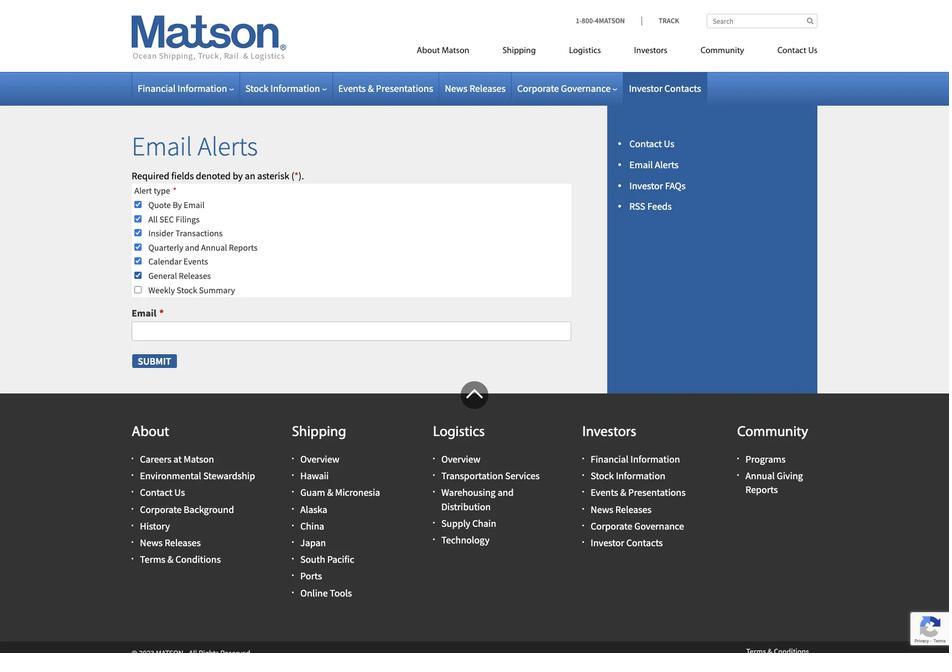 Task type: locate. For each thing, give the bounding box(es) containing it.
0 horizontal spatial financial information link
[[138, 82, 234, 95]]

1 horizontal spatial reports
[[746, 483, 778, 496]]

corporate governance link for middle the news releases link
[[518, 82, 618, 95]]

investor for investor contacts
[[629, 82, 663, 95]]

1 vertical spatial financial
[[591, 453, 629, 465]]

online
[[300, 586, 328, 599]]

1 vertical spatial news
[[591, 503, 614, 516]]

0 horizontal spatial events & presentations link
[[338, 82, 433, 95]]

history
[[140, 520, 170, 532]]

transportation services link
[[442, 469, 540, 482]]

logistics down the 800-
[[569, 46, 601, 55]]

contact down environmental
[[140, 486, 173, 499]]

reports up summary
[[229, 242, 258, 253]]

annual down programs
[[746, 469, 775, 482]]

1 horizontal spatial events
[[338, 82, 366, 95]]

annual giving reports link
[[746, 469, 803, 496]]

1-800-4matson
[[576, 16, 625, 25]]

2 horizontal spatial corporate
[[591, 520, 633, 532]]

news
[[445, 82, 468, 95], [591, 503, 614, 516], [140, 536, 163, 549]]

financial information
[[138, 82, 227, 95]]

investor for investor faqs
[[630, 179, 663, 192]]

1 horizontal spatial contact us
[[778, 46, 818, 55]]

1 vertical spatial contact
[[630, 137, 662, 150]]

financial for financial information stock information events & presentations news releases corporate governance investor contacts
[[591, 453, 629, 465]]

1 vertical spatial contacts
[[627, 536, 663, 549]]

us up email alerts link
[[664, 137, 675, 150]]

0 horizontal spatial presentations
[[376, 82, 433, 95]]

rss feeds link
[[630, 200, 672, 213]]

contact us link
[[761, 41, 818, 64], [630, 137, 675, 150], [140, 486, 185, 499]]

0 horizontal spatial overview link
[[300, 453, 340, 465]]

contact
[[778, 46, 807, 55], [630, 137, 662, 150], [140, 486, 173, 499]]

about inside footer
[[132, 425, 169, 440]]

0 vertical spatial logistics
[[569, 46, 601, 55]]

0 horizontal spatial logistics
[[433, 425, 485, 440]]

overview for transportation
[[442, 453, 481, 465]]

1 vertical spatial us
[[664, 137, 675, 150]]

us
[[809, 46, 818, 55], [664, 137, 675, 150], [175, 486, 185, 499]]

terms
[[140, 553, 166, 566]]

logistics down the back to top image
[[433, 425, 485, 440]]

0 horizontal spatial annual
[[201, 242, 227, 253]]

annual
[[201, 242, 227, 253], [746, 469, 775, 482]]

0 horizontal spatial contact
[[140, 486, 173, 499]]

terms & conditions link
[[140, 553, 221, 566]]

events
[[338, 82, 366, 95], [184, 256, 208, 267], [591, 486, 619, 499]]

financial inside financial information stock information events & presentations news releases corporate governance investor contacts
[[591, 453, 629, 465]]

2 horizontal spatial events
[[591, 486, 619, 499]]

0 horizontal spatial reports
[[229, 242, 258, 253]]

1 horizontal spatial alerts
[[655, 158, 679, 171]]

email alerts up fields at top
[[132, 129, 258, 163]]

None submit
[[132, 353, 177, 369]]

contacts inside financial information stock information events & presentations news releases corporate governance investor contacts
[[627, 536, 663, 549]]

logistics link
[[553, 41, 618, 64]]

shipping
[[503, 46, 536, 55], [292, 425, 346, 440]]

2 vertical spatial news
[[140, 536, 163, 549]]

events & presentations link for the right the news releases link
[[591, 486, 686, 499]]

overview up transportation
[[442, 453, 481, 465]]

2 overview link from the left
[[442, 453, 481, 465]]

1 vertical spatial investor
[[630, 179, 663, 192]]

releases inside the careers at matson environmental stewardship contact us corporate background history news releases terms & conditions
[[165, 536, 201, 549]]

corporate governance
[[518, 82, 611, 95]]

1 horizontal spatial stock
[[245, 82, 269, 95]]

contact us link up email alerts link
[[630, 137, 675, 150]]

2 vertical spatial investor
[[591, 536, 625, 549]]

0 vertical spatial community
[[701, 46, 745, 55]]

1-800-4matson link
[[576, 16, 642, 25]]

2 horizontal spatial contact us link
[[761, 41, 818, 64]]

us up corporate background link
[[175, 486, 185, 499]]

1 horizontal spatial overview
[[442, 453, 481, 465]]

tools
[[330, 586, 352, 599]]

summary
[[199, 284, 235, 295]]

1 vertical spatial contact us
[[630, 137, 675, 150]]

alerts up by
[[198, 129, 258, 163]]

overview link up transportation
[[442, 453, 481, 465]]

0 horizontal spatial stock information link
[[245, 82, 327, 95]]

0 vertical spatial us
[[809, 46, 818, 55]]

1 horizontal spatial overview link
[[442, 453, 481, 465]]

insider
[[148, 228, 174, 239]]

0 horizontal spatial events
[[184, 256, 208, 267]]

0 vertical spatial financial information link
[[138, 82, 234, 95]]

overview inside overview transportation services warehousing and distribution supply chain technology
[[442, 453, 481, 465]]

logistics
[[569, 46, 601, 55], [433, 425, 485, 440]]

1 horizontal spatial annual
[[746, 469, 775, 482]]

programs
[[746, 453, 786, 465]]

contact us down search image
[[778, 46, 818, 55]]

alerts up 'faqs'
[[655, 158, 679, 171]]

financial information link
[[138, 82, 234, 95], [591, 453, 680, 465]]

community up programs link
[[738, 425, 809, 440]]

email up investor faqs
[[630, 158, 653, 171]]

alerts
[[198, 129, 258, 163], [655, 158, 679, 171]]

overview link
[[300, 453, 340, 465], [442, 453, 481, 465]]

0 horizontal spatial news
[[140, 536, 163, 549]]

1 horizontal spatial financial
[[591, 453, 629, 465]]

about for about
[[132, 425, 169, 440]]

corporate governance link for the right the news releases link
[[591, 520, 684, 532]]

contact down search search box
[[778, 46, 807, 55]]

2 horizontal spatial contact
[[778, 46, 807, 55]]

Search search field
[[707, 14, 818, 28]]

2 overview from the left
[[442, 453, 481, 465]]

&
[[368, 82, 374, 95], [327, 486, 333, 499], [621, 486, 627, 499], [168, 553, 174, 566]]

and down transportation services link
[[498, 486, 514, 499]]

investor faqs link
[[630, 179, 686, 192]]

matson image
[[132, 15, 287, 61]]

2 vertical spatial contact
[[140, 486, 173, 499]]

Quarterly and Annual Reports checkbox
[[134, 243, 142, 251]]

1 vertical spatial logistics
[[433, 425, 485, 440]]

email alerts up "investor faqs" 'link'
[[630, 158, 679, 171]]

1 vertical spatial stock information link
[[591, 469, 666, 482]]

0 vertical spatial reports
[[229, 242, 258, 253]]

corporate background link
[[140, 503, 234, 516]]

top menu navigation
[[367, 41, 818, 64]]

1 vertical spatial annual
[[746, 469, 775, 482]]

contact up email alerts link
[[630, 137, 662, 150]]

overview up hawaii "link"
[[300, 453, 340, 465]]

corporate
[[518, 82, 559, 95], [140, 503, 182, 516], [591, 520, 633, 532]]

chain
[[473, 517, 497, 530]]

0 vertical spatial corporate
[[518, 82, 559, 95]]

4matson
[[595, 16, 625, 25]]

denoted
[[196, 169, 231, 182]]

alert
[[134, 185, 152, 196]]

0 vertical spatial stock information link
[[245, 82, 327, 95]]

2 horizontal spatial news releases link
[[591, 503, 652, 516]]

1 horizontal spatial about
[[417, 46, 440, 55]]

financial information link for events & presentations link associated with middle the news releases link
[[138, 82, 234, 95]]

email alerts link
[[630, 158, 679, 171]]

distribution
[[442, 500, 491, 513]]

faqs
[[665, 179, 686, 192]]

0 vertical spatial investor
[[629, 82, 663, 95]]

and inside overview transportation services warehousing and distribution supply chain technology
[[498, 486, 514, 499]]

and down insider transactions
[[185, 242, 199, 253]]

0 vertical spatial matson
[[442, 46, 470, 55]]

investor inside financial information stock information events & presentations news releases corporate governance investor contacts
[[591, 536, 625, 549]]

0 vertical spatial stock
[[245, 82, 269, 95]]

information
[[178, 82, 227, 95], [271, 82, 320, 95], [631, 453, 680, 465], [616, 469, 666, 482]]

0 horizontal spatial contact us link
[[140, 486, 185, 499]]

overview for hawaii
[[300, 453, 340, 465]]

footer containing about
[[0, 381, 950, 653]]

1 vertical spatial presentations
[[629, 486, 686, 499]]

0 horizontal spatial governance
[[561, 82, 611, 95]]

governance
[[561, 82, 611, 95], [635, 520, 684, 532]]

2 horizontal spatial stock
[[591, 469, 614, 482]]

1 vertical spatial investor contacts link
[[591, 536, 663, 549]]

us down search image
[[809, 46, 818, 55]]

1 vertical spatial stock
[[177, 284, 197, 295]]

alaska link
[[300, 503, 328, 516]]

news inside financial information stock information events & presentations news releases corporate governance investor contacts
[[591, 503, 614, 516]]

us inside contact us link
[[809, 46, 818, 55]]

filings
[[176, 213, 200, 224]]

2 vertical spatial corporate
[[591, 520, 633, 532]]

south pacific link
[[300, 553, 355, 566]]

0 vertical spatial contact us
[[778, 46, 818, 55]]

email up filings
[[184, 199, 205, 210]]

1 horizontal spatial and
[[498, 486, 514, 499]]

2 horizontal spatial us
[[809, 46, 818, 55]]

0 vertical spatial about
[[417, 46, 440, 55]]

logistics inside top menu navigation
[[569, 46, 601, 55]]

1 vertical spatial governance
[[635, 520, 684, 532]]

guam
[[300, 486, 325, 499]]

matson
[[442, 46, 470, 55], [184, 453, 214, 465]]

1 vertical spatial contact us link
[[630, 137, 675, 150]]

0 horizontal spatial shipping
[[292, 425, 346, 440]]

0 horizontal spatial alerts
[[198, 129, 258, 163]]

1 vertical spatial and
[[498, 486, 514, 499]]

email
[[132, 129, 192, 163], [630, 158, 653, 171], [184, 199, 205, 210], [132, 307, 157, 319]]

2 vertical spatial us
[[175, 486, 185, 499]]

financial for financial information
[[138, 82, 176, 95]]

investors inside "link"
[[634, 46, 668, 55]]

annual down transactions
[[201, 242, 227, 253]]

logistics inside footer
[[433, 425, 485, 440]]

footer
[[0, 381, 950, 653]]

matson up "environmental stewardship" link
[[184, 453, 214, 465]]

about inside "link"
[[417, 46, 440, 55]]

& inside the careers at matson environmental stewardship contact us corporate background history news releases terms & conditions
[[168, 553, 174, 566]]

1 vertical spatial financial information link
[[591, 453, 680, 465]]

weekly
[[148, 284, 175, 295]]

events & presentations link for middle the news releases link
[[338, 82, 433, 95]]

investor
[[629, 82, 663, 95], [630, 179, 663, 192], [591, 536, 625, 549]]

pacific
[[327, 553, 355, 566]]

conditions
[[176, 553, 221, 566]]

0 horizontal spatial and
[[185, 242, 199, 253]]

matson up news releases
[[442, 46, 470, 55]]

required
[[132, 169, 169, 182]]

governance inside financial information stock information events & presentations news releases corporate governance investor contacts
[[635, 520, 684, 532]]

).
[[299, 169, 304, 182]]

0 vertical spatial news
[[445, 82, 468, 95]]

contact us link down environmental
[[140, 486, 185, 499]]

All SEC Filings checkbox
[[134, 215, 142, 222]]

0 vertical spatial events & presentations link
[[338, 82, 433, 95]]

0 vertical spatial news releases link
[[445, 82, 506, 95]]

community down search search box
[[701, 46, 745, 55]]

1 horizontal spatial presentations
[[629, 486, 686, 499]]

investors link
[[618, 41, 684, 64]]

overview inside the overview hawaii guam & micronesia alaska china japan south pacific ports online tools
[[300, 453, 340, 465]]

environmental
[[140, 469, 201, 482]]

1 vertical spatial events
[[184, 256, 208, 267]]

reports
[[229, 242, 258, 253], [746, 483, 778, 496]]

0 horizontal spatial matson
[[184, 453, 214, 465]]

& inside the overview hawaii guam & micronesia alaska china japan south pacific ports online tools
[[327, 486, 333, 499]]

reports down programs
[[746, 483, 778, 496]]

1 horizontal spatial logistics
[[569, 46, 601, 55]]

1 overview link from the left
[[300, 453, 340, 465]]

stock information link for the right the news releases link's events & presentations link
[[591, 469, 666, 482]]

1 overview from the left
[[300, 453, 340, 465]]

1 horizontal spatial corporate
[[518, 82, 559, 95]]

corporate governance link
[[518, 82, 618, 95], [591, 520, 684, 532]]

japan link
[[300, 536, 326, 549]]

0 vertical spatial investor contacts link
[[629, 82, 702, 95]]

Weekly Stock Summary checkbox
[[134, 286, 142, 293]]

required fields denoted by an asterisk (
[[132, 169, 295, 182]]

information for financial information
[[178, 82, 227, 95]]

corporate inside financial information stock information events & presentations news releases corporate governance investor contacts
[[591, 520, 633, 532]]

presentations
[[376, 82, 433, 95], [629, 486, 686, 499]]

reports for programs annual giving reports
[[746, 483, 778, 496]]

reports for quarterly and annual reports
[[229, 242, 258, 253]]

corporate inside the careers at matson environmental stewardship contact us corporate background history news releases terms & conditions
[[140, 503, 182, 516]]

quarterly
[[148, 242, 183, 253]]

1 horizontal spatial news
[[445, 82, 468, 95]]

1 vertical spatial corporate governance link
[[591, 520, 684, 532]]

about for about matson
[[417, 46, 440, 55]]

0 vertical spatial investors
[[634, 46, 668, 55]]

and
[[185, 242, 199, 253], [498, 486, 514, 499]]

community
[[701, 46, 745, 55], [738, 425, 809, 440]]

0 horizontal spatial corporate
[[140, 503, 182, 516]]

2 horizontal spatial news
[[591, 503, 614, 516]]

email alerts
[[132, 129, 258, 163], [630, 158, 679, 171]]

1 horizontal spatial contact
[[630, 137, 662, 150]]

1 vertical spatial corporate
[[140, 503, 182, 516]]

overview link up hawaii "link"
[[300, 453, 340, 465]]

track
[[659, 16, 680, 25]]

0 horizontal spatial contacts
[[627, 536, 663, 549]]

events & presentations link
[[338, 82, 433, 95], [591, 486, 686, 499]]

Quote By Email checkbox
[[134, 201, 142, 208]]

0 vertical spatial financial
[[138, 82, 176, 95]]

alaska
[[300, 503, 328, 516]]

1 vertical spatial reports
[[746, 483, 778, 496]]

investors
[[634, 46, 668, 55], [583, 425, 637, 440]]

contact us link down search image
[[761, 41, 818, 64]]

None search field
[[707, 14, 818, 28]]

contact us up email alerts link
[[630, 137, 675, 150]]

2 vertical spatial contact us link
[[140, 486, 185, 499]]

1 horizontal spatial matson
[[442, 46, 470, 55]]

0 vertical spatial contact
[[778, 46, 807, 55]]

1 horizontal spatial shipping
[[503, 46, 536, 55]]

reports inside programs annual giving reports
[[746, 483, 778, 496]]

rss feeds
[[630, 200, 672, 213]]



Task type: vqa. For each thing, say whether or not it's contained in the screenshot.
Financial to the left
yes



Task type: describe. For each thing, give the bounding box(es) containing it.
1 vertical spatial shipping
[[292, 425, 346, 440]]

0 vertical spatial presentations
[[376, 82, 433, 95]]

1 horizontal spatial contacts
[[665, 82, 702, 95]]

ports link
[[300, 570, 322, 582]]

news inside the careers at matson environmental stewardship contact us corporate background history news releases terms & conditions
[[140, 536, 163, 549]]

overview hawaii guam & micronesia alaska china japan south pacific ports online tools
[[300, 453, 380, 599]]

overview link for logistics
[[442, 453, 481, 465]]

& inside financial information stock information events & presentations news releases corporate governance investor contacts
[[621, 486, 627, 499]]

contact inside the careers at matson environmental stewardship contact us corporate background history news releases terms & conditions
[[140, 486, 173, 499]]

warehousing and distribution link
[[442, 486, 514, 513]]

technology link
[[442, 534, 490, 546]]

contact us inside top menu navigation
[[778, 46, 818, 55]]

events inside financial information stock information events & presentations news releases corporate governance investor contacts
[[591, 486, 619, 499]]

asterisk
[[257, 169, 290, 182]]

email up required at left
[[132, 129, 192, 163]]

us inside the careers at matson environmental stewardship contact us corporate background history news releases terms & conditions
[[175, 486, 185, 499]]

technology
[[442, 534, 490, 546]]

micronesia
[[335, 486, 380, 499]]

information for financial information stock information events & presentations news releases corporate governance investor contacts
[[631, 453, 680, 465]]

General Releases checkbox
[[134, 272, 142, 279]]

stock inside financial information stock information events & presentations news releases corporate governance investor contacts
[[591, 469, 614, 482]]

services
[[505, 469, 540, 482]]

japan
[[300, 536, 326, 549]]

investor contacts link for the right the news releases link
[[591, 536, 663, 549]]

transactions
[[176, 228, 223, 239]]

releases inside financial information stock information events & presentations news releases corporate governance investor contacts
[[616, 503, 652, 516]]

quote
[[148, 199, 171, 210]]

news releases
[[445, 82, 506, 95]]

programs link
[[746, 453, 786, 465]]

rss
[[630, 200, 646, 213]]

1-
[[576, 16, 582, 25]]

contact inside contact us link
[[778, 46, 807, 55]]

community link
[[684, 41, 761, 64]]

Email email field
[[132, 321, 572, 341]]

matson inside "link"
[[442, 46, 470, 55]]

fields
[[171, 169, 194, 182]]

background
[[184, 503, 234, 516]]

warehousing
[[442, 486, 496, 499]]

sec
[[160, 213, 174, 224]]

0 vertical spatial events
[[338, 82, 366, 95]]

0 vertical spatial annual
[[201, 242, 227, 253]]

(
[[292, 169, 295, 182]]

an
[[245, 169, 255, 182]]

giving
[[777, 469, 803, 482]]

matson inside the careers at matson environmental stewardship contact us corporate background history news releases terms & conditions
[[184, 453, 214, 465]]

track link
[[642, 16, 680, 25]]

0 horizontal spatial contact us
[[630, 137, 675, 150]]

1 horizontal spatial news releases link
[[445, 82, 506, 95]]

about matson link
[[400, 41, 486, 64]]

careers at matson link
[[140, 453, 214, 465]]

ports
[[300, 570, 322, 582]]

general
[[148, 270, 177, 281]]

800-
[[582, 16, 596, 25]]

feeds
[[648, 200, 672, 213]]

1 horizontal spatial contact us link
[[630, 137, 675, 150]]

weekly stock summary
[[148, 284, 235, 295]]

investor faqs
[[630, 179, 686, 192]]

south
[[300, 553, 325, 566]]

by
[[233, 169, 243, 182]]

annual inside programs annual giving reports
[[746, 469, 775, 482]]

hawaii link
[[300, 469, 329, 482]]

events & presentations
[[338, 82, 433, 95]]

insider transactions
[[148, 228, 223, 239]]

careers at matson environmental stewardship contact us corporate background history news releases terms & conditions
[[140, 453, 255, 566]]

alert type
[[134, 185, 170, 196]]

calendar events
[[148, 256, 208, 267]]

0 vertical spatial governance
[[561, 82, 611, 95]]

calendar
[[148, 256, 182, 267]]

supply chain link
[[442, 517, 497, 530]]

quarterly and annual reports
[[148, 242, 258, 253]]

environmental stewardship link
[[140, 469, 255, 482]]

0 horizontal spatial stock
[[177, 284, 197, 295]]

email down weekly stock summary option
[[132, 307, 157, 319]]

china
[[300, 520, 325, 532]]

by
[[173, 199, 182, 210]]

financial information link for the right the news releases link's events & presentations link
[[591, 453, 680, 465]]

community inside community link
[[701, 46, 745, 55]]

Insider Transactions checkbox
[[134, 229, 142, 236]]

presentations inside financial information stock information events & presentations news releases corporate governance investor contacts
[[629, 486, 686, 499]]

stock information
[[245, 82, 320, 95]]

investors inside footer
[[583, 425, 637, 440]]

investor contacts link for middle the news releases link
[[629, 82, 702, 95]]

hawaii
[[300, 469, 329, 482]]

investor contacts
[[629, 82, 702, 95]]

all sec filings
[[148, 213, 200, 224]]

transportation
[[442, 469, 503, 482]]

shipping inside "link"
[[503, 46, 536, 55]]

0 horizontal spatial news releases link
[[140, 536, 201, 549]]

stewardship
[[203, 469, 255, 482]]

overview link for shipping
[[300, 453, 340, 465]]

general releases
[[148, 270, 211, 281]]

online tools link
[[300, 586, 352, 599]]

information for stock information
[[271, 82, 320, 95]]

Calendar Events checkbox
[[134, 258, 142, 265]]

programs annual giving reports
[[746, 453, 803, 496]]

overview transportation services warehousing and distribution supply chain technology
[[442, 453, 540, 546]]

at
[[174, 453, 182, 465]]

0 vertical spatial and
[[185, 242, 199, 253]]

supply
[[442, 517, 471, 530]]

stock information link for events & presentations link associated with middle the news releases link
[[245, 82, 327, 95]]

type
[[154, 185, 170, 196]]

about matson
[[417, 46, 470, 55]]

search image
[[807, 17, 814, 24]]

back to top image
[[461, 381, 489, 409]]

history link
[[140, 520, 170, 532]]

quote by email
[[148, 199, 205, 210]]

shipping link
[[486, 41, 553, 64]]

all
[[148, 213, 158, 224]]

china link
[[300, 520, 325, 532]]

careers
[[140, 453, 172, 465]]

1 horizontal spatial email alerts
[[630, 158, 679, 171]]

1 vertical spatial community
[[738, 425, 809, 440]]

financial information stock information events & presentations news releases corporate governance investor contacts
[[591, 453, 686, 549]]

0 horizontal spatial email alerts
[[132, 129, 258, 163]]

guam & micronesia link
[[300, 486, 380, 499]]



